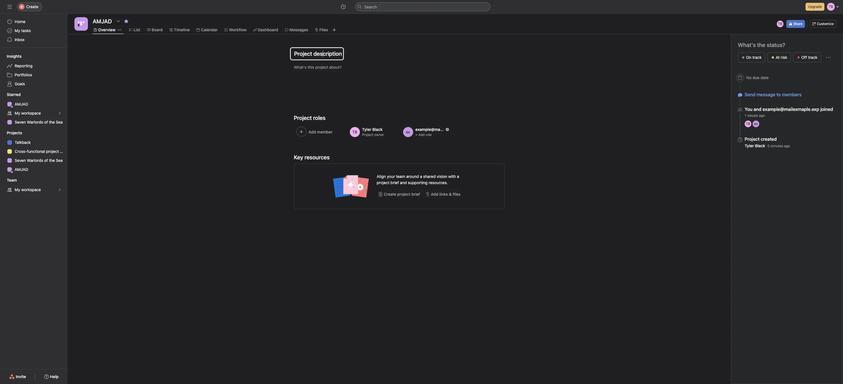 Task type: vqa. For each thing, say whether or not it's contained in the screenshot.
MEMBERS
yes



Task type: locate. For each thing, give the bounding box(es) containing it.
2 sea from the top
[[56, 158, 63, 163]]

on track button
[[738, 52, 765, 63]]

project down team at the top of page
[[397, 192, 410, 197]]

create inside dropdown button
[[26, 4, 38, 9]]

timeline
[[174, 27, 190, 32]]

2 amjad from the top
[[15, 167, 28, 172]]

plan
[[60, 149, 68, 154]]

1 amjad link from the top
[[3, 100, 64, 109]]

seven warlords of the sea
[[15, 120, 63, 125], [15, 158, 63, 163]]

0 vertical spatial create
[[26, 4, 38, 9]]

track right off
[[808, 55, 817, 60]]

amjad down starred
[[15, 102, 28, 107]]

of for amjad
[[44, 120, 48, 125]]

my workspace down team
[[15, 187, 41, 192]]

1 horizontal spatial ago
[[784, 144, 790, 148]]

0 horizontal spatial add
[[418, 133, 425, 137]]

0 horizontal spatial tb
[[746, 122, 750, 126]]

the for amjad
[[49, 120, 55, 125]]

add inside dropdown button
[[431, 192, 438, 197]]

1 track from the left
[[752, 55, 762, 60]]

0 horizontal spatial a
[[420, 174, 422, 179]]

2 seven warlords of the sea link from the top
[[3, 156, 64, 165]]

the inside projects element
[[49, 158, 55, 163]]

of for talkback
[[44, 158, 48, 163]]

tasks
[[21, 28, 31, 33]]

0 horizontal spatial ago
[[759, 114, 765, 118]]

example@mailexmaple.exp down members
[[763, 107, 819, 112]]

0 vertical spatial ago
[[759, 114, 765, 118]]

seven warlords of the sea link inside starred element
[[3, 118, 64, 127]]

share button
[[786, 20, 805, 28]]

project inside button
[[397, 192, 410, 197]]

0 vertical spatial sea
[[56, 120, 63, 125]]

seven up "projects"
[[15, 120, 26, 125]]

0 vertical spatial my workspace link
[[3, 109, 64, 118]]

3 my from the top
[[15, 187, 20, 192]]

risk
[[781, 55, 787, 60]]

1 horizontal spatial a
[[457, 174, 459, 179]]

hide sidebar image
[[7, 5, 12, 9]]

supporting
[[408, 180, 428, 185]]

dashboard
[[258, 27, 278, 32]]

tyler
[[745, 143, 754, 148]]

tb left ex
[[746, 122, 750, 126]]

track right on
[[752, 55, 762, 60]]

the up talkback link
[[49, 120, 55, 125]]

1 the from the top
[[49, 120, 55, 125]]

2 workspace from the top
[[21, 187, 41, 192]]

around
[[406, 174, 419, 179]]

5
[[767, 144, 770, 148]]

sea inside projects element
[[56, 158, 63, 163]]

example@mailexmaple.exp up role
[[415, 127, 466, 132]]

my inside starred element
[[15, 111, 20, 116]]

add member
[[308, 130, 332, 134]]

my workspace link
[[3, 109, 64, 118], [3, 185, 64, 194]]

seven warlords of the sea link for amjad
[[3, 118, 64, 127]]

1 my workspace link from the top
[[3, 109, 64, 118]]

1 vertical spatial my workspace
[[15, 187, 41, 192]]

share
[[793, 22, 803, 26]]

0 vertical spatial seven
[[15, 120, 26, 125]]

0 vertical spatial example@mailexmaple.exp
[[763, 107, 819, 112]]

no due date
[[746, 75, 769, 80]]

invite
[[16, 375, 26, 379]]

0 vertical spatial amjad link
[[3, 100, 64, 109]]

1 seven warlords of the sea from the top
[[15, 120, 63, 125]]

and up minute
[[754, 107, 761, 112]]

project left plan
[[46, 149, 59, 154]]

on
[[746, 55, 751, 60]]

of inside starred element
[[44, 120, 48, 125]]

1 horizontal spatial and
[[754, 107, 761, 112]]

1 vertical spatial example@mailexmaple.exp
[[415, 127, 466, 132]]

a right with
[[457, 174, 459, 179]]

my down team
[[15, 187, 20, 192]]

align
[[377, 174, 386, 179]]

my workspace link down starred
[[3, 109, 64, 118]]

minute
[[747, 114, 758, 118]]

2 seven warlords of the sea from the top
[[15, 158, 63, 163]]

amjad inside projects element
[[15, 167, 28, 172]]

0 vertical spatial project
[[46, 149, 59, 154]]

1 of from the top
[[44, 120, 48, 125]]

1 vertical spatial seven warlords of the sea
[[15, 158, 63, 163]]

add right + on the top of the page
[[418, 133, 425, 137]]

timeline link
[[169, 27, 190, 33]]

sea down plan
[[56, 158, 63, 163]]

my workspace down starred
[[15, 111, 41, 116]]

workspace inside starred element
[[21, 111, 41, 116]]

1 amjad from the top
[[15, 102, 28, 107]]

0 horizontal spatial track
[[752, 55, 762, 60]]

ago right minute
[[759, 114, 765, 118]]

inbox
[[15, 37, 25, 42]]

1 vertical spatial my workspace link
[[3, 185, 64, 194]]

tb left share button
[[778, 22, 782, 26]]

1 warlords from the top
[[27, 120, 43, 125]]

and down team at the top of page
[[400, 180, 407, 185]]

0 horizontal spatial create
[[26, 4, 38, 9]]

1 horizontal spatial create
[[384, 192, 396, 197]]

1 vertical spatial create
[[384, 192, 396, 197]]

board link
[[147, 27, 163, 33]]

0 vertical spatial of
[[44, 120, 48, 125]]

my inside global element
[[15, 28, 20, 33]]

seven warlords of the sea link for talkback
[[3, 156, 64, 165]]

create down your at the left top of the page
[[384, 192, 396, 197]]

my workspace
[[15, 111, 41, 116], [15, 187, 41, 192]]

home link
[[3, 17, 64, 26]]

1 my from the top
[[15, 28, 20, 33]]

2 my from the top
[[15, 111, 20, 116]]

my workspace inside starred element
[[15, 111, 41, 116]]

1 vertical spatial ago
[[784, 144, 790, 148]]

my down starred
[[15, 111, 20, 116]]

my workspace link inside teams element
[[3, 185, 64, 194]]

0 vertical spatial seven warlords of the sea link
[[3, 118, 64, 127]]

workspace inside teams element
[[21, 187, 41, 192]]

0 vertical spatial and
[[754, 107, 761, 112]]

help button
[[41, 372, 62, 382]]

you and example@mailexmaple.exp joined 1 minute ago
[[745, 107, 833, 118]]

1 vertical spatial add
[[431, 192, 438, 197]]

my workspace for see details, my workspace icon my workspace link
[[15, 111, 41, 116]]

1 seven warlords of the sea link from the top
[[3, 118, 64, 127]]

with
[[448, 174, 456, 179]]

what's
[[738, 42, 756, 48]]

ago right minutes
[[784, 144, 790, 148]]

of up talkback link
[[44, 120, 48, 125]]

sea
[[56, 120, 63, 125], [56, 158, 63, 163]]

tb
[[778, 22, 782, 26], [746, 122, 750, 126]]

project created
[[745, 137, 777, 142]]

list
[[134, 27, 140, 32]]

seven warlords of the sea inside starred element
[[15, 120, 63, 125]]

amjad link up teams element
[[3, 165, 64, 174]]

the
[[49, 120, 55, 125], [49, 158, 55, 163]]

seven warlords of the sea link
[[3, 118, 64, 127], [3, 156, 64, 165]]

1 horizontal spatial track
[[808, 55, 817, 60]]

create inside button
[[384, 192, 396, 197]]

amjad
[[15, 102, 28, 107], [15, 167, 28, 172]]

of inside projects element
[[44, 158, 48, 163]]

and
[[754, 107, 761, 112], [400, 180, 407, 185]]

brief down supporting
[[411, 192, 420, 197]]

my tasks
[[15, 28, 31, 33]]

amjad link down goals link
[[3, 100, 64, 109]]

seven warlords of the sea link down functional
[[3, 156, 64, 165]]

1 horizontal spatial brief
[[411, 192, 420, 197]]

2 warlords from the top
[[27, 158, 43, 163]]

remove from starred image
[[124, 19, 128, 23]]

my for see details, my workspace icon my workspace link
[[15, 111, 20, 116]]

sea down see details, my workspace icon
[[56, 120, 63, 125]]

1 vertical spatial my
[[15, 111, 20, 116]]

2 vertical spatial project
[[397, 192, 410, 197]]

0 vertical spatial amjad
[[15, 102, 28, 107]]

seven inside projects element
[[15, 158, 26, 163]]

seven down cross-
[[15, 158, 26, 163]]

1 horizontal spatial project
[[377, 180, 390, 185]]

2 seven from the top
[[15, 158, 26, 163]]

0 vertical spatial workspace
[[21, 111, 41, 116]]

1 seven from the top
[[15, 120, 26, 125]]

seven warlords of the sea down the "cross-functional project plan"
[[15, 158, 63, 163]]

1 vertical spatial amjad
[[15, 167, 28, 172]]

0 vertical spatial my
[[15, 28, 20, 33]]

a up supporting
[[420, 174, 422, 179]]

the for talkback
[[49, 158, 55, 163]]

seven inside starred element
[[15, 120, 26, 125]]

1 vertical spatial seven warlords of the sea link
[[3, 156, 64, 165]]

add left links
[[431, 192, 438, 197]]

1 vertical spatial workspace
[[21, 187, 41, 192]]

teams element
[[0, 175, 68, 196]]

create
[[26, 4, 38, 9], [384, 192, 396, 197]]

see details, my workspace image
[[58, 112, 61, 115]]

0 vertical spatial my workspace
[[15, 111, 41, 116]]

my inside teams element
[[15, 187, 20, 192]]

2 the from the top
[[49, 158, 55, 163]]

project
[[362, 133, 373, 137]]

inbox link
[[3, 35, 64, 44]]

sea inside starred element
[[56, 120, 63, 125]]

&
[[449, 192, 452, 197]]

1 my workspace from the top
[[15, 111, 41, 116]]

goals
[[15, 81, 25, 86]]

1 vertical spatial and
[[400, 180, 407, 185]]

projects element
[[0, 128, 68, 175]]

1 vertical spatial project
[[377, 180, 390, 185]]

0 horizontal spatial example@mailexmaple.exp
[[415, 127, 466, 132]]

track
[[752, 55, 762, 60], [808, 55, 817, 60]]

projects button
[[0, 130, 22, 136]]

warlords up talkback link
[[27, 120, 43, 125]]

0 vertical spatial the
[[49, 120, 55, 125]]

ago
[[759, 114, 765, 118], [784, 144, 790, 148]]

my left the tasks
[[15, 28, 20, 33]]

black
[[755, 143, 765, 148]]

brief inside align your team around a shared vision with a project brief and supporting resources.
[[391, 180, 399, 185]]

at risk
[[776, 55, 787, 60]]

2 horizontal spatial project
[[397, 192, 410, 197]]

amjad for first amjad link from the top of the page
[[15, 102, 28, 107]]

0 vertical spatial add
[[418, 133, 425, 137]]

2 vertical spatial my
[[15, 187, 20, 192]]

owner
[[374, 133, 384, 137]]

shared
[[423, 174, 436, 179]]

cross-
[[15, 149, 27, 154]]

seven warlords of the sea for talkback
[[15, 158, 63, 163]]

warlords down cross-functional project plan link
[[27, 158, 43, 163]]

1 vertical spatial seven
[[15, 158, 26, 163]]

warlords
[[27, 120, 43, 125], [27, 158, 43, 163]]

seven warlords of the sea up talkback link
[[15, 120, 63, 125]]

send
[[745, 92, 755, 97]]

2 my workspace from the top
[[15, 187, 41, 192]]

to
[[777, 92, 781, 97]]

1 workspace from the top
[[21, 111, 41, 116]]

0 vertical spatial seven warlords of the sea
[[15, 120, 63, 125]]

1 vertical spatial of
[[44, 158, 48, 163]]

1 horizontal spatial tb
[[778, 22, 782, 26]]

1 horizontal spatial add
[[431, 192, 438, 197]]

amjad up team
[[15, 167, 28, 172]]

board
[[152, 27, 163, 32]]

tyler black
[[362, 127, 383, 132]]

None text field
[[91, 16, 113, 26]]

the inside starred element
[[49, 120, 55, 125]]

0 vertical spatial brief
[[391, 180, 399, 185]]

warlords inside projects element
[[27, 158, 43, 163]]

of down the "cross-functional project plan"
[[44, 158, 48, 163]]

2 of from the top
[[44, 158, 48, 163]]

show options image
[[116, 19, 121, 23]]

at
[[776, 55, 780, 60]]

workspace
[[21, 111, 41, 116], [21, 187, 41, 192]]

on track
[[746, 55, 762, 60]]

1 vertical spatial amjad link
[[3, 165, 64, 174]]

1 vertical spatial the
[[49, 158, 55, 163]]

my workspace inside teams element
[[15, 187, 41, 192]]

project roles
[[294, 115, 325, 121]]

history image
[[341, 5, 345, 9]]

warlords inside starred element
[[27, 120, 43, 125]]

calendar link
[[196, 27, 218, 33]]

2 track from the left
[[808, 55, 817, 60]]

reporting link
[[3, 61, 64, 70]]

add
[[418, 133, 425, 137], [431, 192, 438, 197]]

1 vertical spatial sea
[[56, 158, 63, 163]]

create for create
[[26, 4, 38, 9]]

create up "home" link
[[26, 4, 38, 9]]

my workspace link down team
[[3, 185, 64, 194]]

seven warlords of the sea link up talkback link
[[3, 118, 64, 127]]

1 vertical spatial warlords
[[27, 158, 43, 163]]

1 vertical spatial brief
[[411, 192, 420, 197]]

0 vertical spatial warlords
[[27, 120, 43, 125]]

tb button
[[776, 20, 784, 28]]

ex
[[754, 122, 758, 126]]

0 horizontal spatial and
[[400, 180, 407, 185]]

0 vertical spatial tb
[[778, 22, 782, 26]]

resources.
[[429, 180, 448, 185]]

the down the "cross-functional project plan"
[[49, 158, 55, 163]]

1 horizontal spatial example@mailexmaple.exp
[[763, 107, 819, 112]]

files link
[[315, 27, 328, 33]]

seven warlords of the sea inside projects element
[[15, 158, 63, 163]]

amjad inside starred element
[[15, 102, 28, 107]]

functional
[[27, 149, 45, 154]]

2 my workspace link from the top
[[3, 185, 64, 194]]

track for on track
[[752, 55, 762, 60]]

project down align
[[377, 180, 390, 185]]

brief down your at the left top of the page
[[391, 180, 399, 185]]

insights
[[7, 54, 22, 59]]

amjad for second amjad link from the top of the page
[[15, 167, 28, 172]]

0 horizontal spatial brief
[[391, 180, 399, 185]]

1 sea from the top
[[56, 120, 63, 125]]



Task type: describe. For each thing, give the bounding box(es) containing it.
calendar
[[201, 27, 218, 32]]

key resources
[[294, 154, 330, 161]]

add tab image
[[332, 28, 337, 32]]

Project description title text field
[[290, 48, 343, 60]]

my workspace link for see details, my workspace image
[[3, 185, 64, 194]]

create project brief
[[384, 192, 420, 197]]

members
[[782, 92, 802, 97]]

more actions image
[[826, 55, 831, 60]]

no due date button
[[734, 73, 771, 83]]

warlords for amjad
[[27, 120, 43, 125]]

workflow link
[[224, 27, 247, 33]]

reporting
[[15, 63, 32, 68]]

at risk button
[[768, 52, 791, 63]]

and inside align your team around a shared vision with a project brief and supporting resources.
[[400, 180, 407, 185]]

add links & files button
[[424, 189, 462, 200]]

files
[[453, 192, 461, 197]]

seven for talkback
[[15, 158, 26, 163]]

align your team around a shared vision with a project brief and supporting resources.
[[377, 174, 459, 185]]

0 horizontal spatial project
[[46, 149, 59, 154]]

home
[[15, 19, 25, 24]]

workspace for see details, my workspace icon
[[21, 111, 41, 116]]

team button
[[0, 178, 17, 183]]

projects
[[7, 130, 22, 135]]

date
[[761, 75, 769, 80]]

2 a from the left
[[457, 174, 459, 179]]

tb inside button
[[778, 22, 782, 26]]

your
[[387, 174, 395, 179]]

overview
[[98, 27, 116, 32]]

overview link
[[94, 27, 116, 33]]

ago inside project created tyler black 5 minutes ago
[[784, 144, 790, 148]]

1
[[745, 114, 746, 118]]

minutes
[[770, 144, 783, 148]]

list link
[[129, 27, 140, 33]]

sea for talkback
[[56, 158, 63, 163]]

starred element
[[0, 90, 68, 128]]

cross-functional project plan
[[15, 149, 68, 154]]

create project brief button
[[377, 189, 422, 200]]

global element
[[0, 14, 68, 48]]

joined
[[820, 107, 833, 112]]

send message to members
[[745, 92, 802, 97]]

vision
[[437, 174, 447, 179]]

create button
[[17, 2, 42, 11]]

Search tasks, projects, and more text field
[[355, 2, 490, 11]]

starred button
[[0, 92, 21, 98]]

talkback
[[15, 140, 31, 145]]

no
[[746, 75, 752, 80]]

my workspace link for see details, my workspace icon
[[3, 109, 64, 118]]

seven for amjad
[[15, 120, 26, 125]]

+
[[415, 133, 417, 137]]

my tasks link
[[3, 26, 64, 35]]

1 vertical spatial tb
[[746, 122, 750, 126]]

role
[[426, 133, 432, 137]]

2 amjad link from the top
[[3, 165, 64, 174]]

links
[[439, 192, 448, 197]]

off
[[801, 55, 807, 60]]

see details, my workspace image
[[58, 188, 61, 192]]

starred
[[7, 92, 21, 97]]

project created tyler black 5 minutes ago
[[745, 137, 790, 148]]

customize button
[[810, 20, 836, 28]]

tyler black link
[[745, 143, 765, 148]]

brief inside button
[[411, 192, 420, 197]]

add links & files
[[431, 192, 461, 197]]

my for "my tasks" link
[[15, 28, 20, 33]]

ago inside you and example@mailexmaple.exp joined 1 minute ago
[[759, 114, 765, 118]]

what's the status?
[[738, 42, 785, 48]]

team
[[7, 178, 17, 183]]

my workspace for my workspace link inside teams element
[[15, 187, 41, 192]]

tyler black project owner
[[362, 127, 384, 137]]

my for my workspace link inside teams element
[[15, 187, 20, 192]]

1 a from the left
[[420, 174, 422, 179]]

portfolios link
[[3, 70, 64, 79]]

messages link
[[285, 27, 308, 33]]

insights button
[[0, 54, 22, 59]]

you and example@mailexmaple.exp joined button
[[745, 107, 833, 112]]

message
[[757, 92, 775, 97]]

upgrade button
[[806, 3, 824, 11]]

add member button
[[294, 124, 345, 140]]

sea for amjad
[[56, 120, 63, 125]]

tab actions image
[[118, 28, 121, 32]]

seven warlords of the sea for amjad
[[15, 120, 63, 125]]

warlords for talkback
[[27, 158, 43, 163]]

insights element
[[0, 51, 68, 90]]

create for create project brief
[[384, 192, 396, 197]]

off track button
[[793, 52, 821, 63]]

you
[[745, 107, 752, 112]]

example@mailexmaple.exp inside you and example@mailexmaple.exp joined 1 minute ago
[[763, 107, 819, 112]]

workflow
[[229, 27, 247, 32]]

project inside align your team around a shared vision with a project brief and supporting resources.
[[377, 180, 390, 185]]

track for off track
[[808, 55, 817, 60]]

and inside you and example@mailexmaple.exp joined 1 minute ago
[[754, 107, 761, 112]]

the status?
[[757, 42, 785, 48]]

files
[[319, 27, 328, 32]]

team
[[396, 174, 405, 179]]

workspace for see details, my workspace image
[[21, 187, 41, 192]]

send message to members button
[[745, 92, 802, 97]]

upgrade
[[808, 5, 822, 9]]

cross-functional project plan link
[[3, 147, 68, 156]]

+ add role
[[415, 133, 432, 137]]

board image
[[78, 21, 85, 27]]

due
[[753, 75, 759, 80]]

off track
[[801, 55, 817, 60]]



